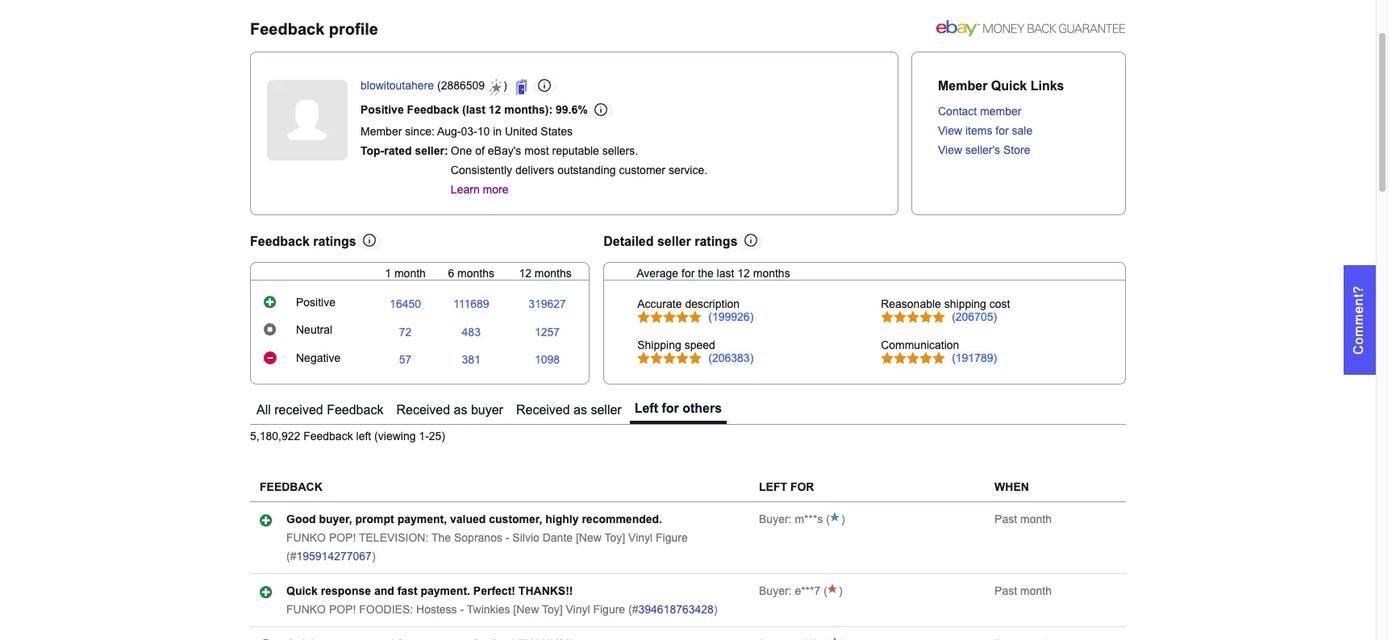 Task type: describe. For each thing, give the bounding box(es) containing it.
2 view from the top
[[939, 144, 963, 157]]

57
[[399, 354, 412, 366]]

(206705) button
[[952, 310, 998, 323]]

0 vertical spatial (
[[437, 79, 441, 92]]

(199926) button
[[709, 310, 754, 323]]

when element
[[995, 481, 1030, 494]]

shipping
[[945, 298, 987, 310]]

view seller's store link
[[939, 144, 1031, 157]]

links
[[1031, 79, 1065, 93]]

good
[[286, 513, 316, 526]]

fast
[[398, 585, 418, 598]]

0 vertical spatial month
[[395, 267, 426, 280]]

25)
[[429, 430, 446, 443]]

1257 button
[[535, 326, 560, 339]]

buyer: e***7
[[759, 585, 821, 598]]

(199926)
[[709, 310, 754, 323]]

funko pop! television: the sopranos - silvio dante [new toy] vinyl figure (#
[[286, 532, 688, 563]]

received as seller
[[516, 403, 622, 417]]

1098 button
[[535, 354, 560, 366]]

(# inside funko pop! television: the sopranos - silvio dante [new toy] vinyl figure (#
[[286, 551, 297, 563]]

e***7
[[795, 585, 821, 598]]

last
[[717, 267, 735, 280]]

detailed
[[604, 235, 654, 248]]

outstanding
[[558, 163, 616, 176]]

one
[[451, 144, 472, 157]]

dante
[[543, 532, 573, 545]]

and
[[374, 585, 394, 598]]

1 ratings from the left
[[313, 235, 356, 248]]

buyer: for buyer: m***s
[[759, 513, 792, 526]]

vinyl inside funko pop! television: the sopranos - silvio dante [new toy] vinyl figure (#
[[629, 532, 653, 545]]

left for others button
[[630, 398, 727, 424]]

all received feedback button
[[252, 398, 389, 424]]

16450
[[390, 298, 421, 311]]

speed
[[685, 339, 716, 352]]

months):
[[505, 103, 553, 116]]

57 button
[[399, 354, 412, 366]]

sale
[[1012, 124, 1033, 137]]

206705 ratings received on reasonable shipping cost. click to check average rating. element
[[952, 310, 998, 323]]

( for 394618763428
[[821, 585, 828, 598]]

feedback ratings
[[250, 235, 356, 248]]

payment.
[[421, 585, 470, 598]]

(191789)
[[952, 352, 998, 365]]

for for average for the last 12 months
[[682, 267, 695, 280]]

foodies:
[[359, 604, 413, 617]]

store
[[1004, 144, 1031, 157]]

member for member quick links
[[939, 79, 988, 93]]

- inside quick response and fast payment. perfect! thanks!! funko pop! foodies: hostess - twinkies [new toy] vinyl figure (# 394618763428 )
[[460, 604, 464, 617]]

12 months
[[519, 267, 572, 280]]

member since: aug-03-10 in united states top-rated seller: one of ebay's most reputable sellers. consistently delivers outstanding customer service. learn more
[[361, 125, 708, 196]]

pop! inside quick response and fast payment. perfect! thanks!! funko pop! foodies: hostess - twinkies [new toy] vinyl figure (# 394618763428 )
[[329, 604, 356, 617]]

as for buyer
[[454, 403, 468, 417]]

months for 6 months
[[458, 267, 495, 280]]

seller inside received as seller button
[[591, 403, 622, 417]]

5,180,922
[[250, 430, 300, 443]]

03-
[[461, 125, 478, 138]]

figure inside quick response and fast payment. perfect! thanks!! funko pop! foodies: hostess - twinkies [new toy] vinyl figure (# 394618763428 )
[[594, 604, 626, 617]]

others
[[683, 402, 722, 415]]

72 button
[[399, 326, 412, 339]]

received as buyer button
[[392, 398, 508, 424]]

blowitoutahere link
[[361, 79, 434, 97]]

left
[[356, 430, 371, 443]]

profile
[[329, 20, 378, 38]]

of
[[476, 144, 485, 157]]

394618763428 link
[[639, 604, 714, 617]]

all
[[257, 403, 271, 417]]

learn more link
[[451, 183, 509, 196]]

month for 195914277067
[[1021, 513, 1052, 526]]

prompt
[[356, 513, 394, 526]]

6
[[448, 267, 455, 280]]

the
[[698, 267, 714, 280]]

1 view from the top
[[939, 124, 963, 137]]

[new inside quick response and fast payment. perfect! thanks!! funko pop! foodies: hostess - twinkies [new toy] vinyl figure (# 394618763428 )
[[514, 604, 539, 617]]

feedback element
[[260, 481, 323, 494]]

good buyer, prompt payment, valued customer, highly recommended.
[[286, 513, 663, 526]]

received for received as seller
[[516, 403, 570, 417]]

view items for sale link
[[939, 124, 1033, 137]]

positive for positive
[[296, 296, 336, 309]]

received for received as buyer
[[397, 403, 450, 417]]

television:
[[359, 532, 429, 545]]

shipping
[[638, 339, 682, 352]]

more
[[483, 183, 509, 196]]

195914277067 link
[[297, 551, 372, 563]]

left for
[[759, 481, 815, 494]]

click to go to blowitoutahere ebay store image
[[516, 79, 532, 95]]

average for the last 12 months
[[637, 267, 791, 280]]

positive for positive feedback (last 12 months): 99.6%
[[361, 103, 404, 116]]

for inside contact member view items for sale view seller's store
[[996, 124, 1009, 137]]

2 quick response and fast payment. perfect! thanks!! element from the top
[[286, 638, 573, 641]]

quick response and fast payment. perfect! thanks!! element containing quick response and fast payment. perfect! thanks!!
[[286, 585, 573, 598]]

shipping speed
[[638, 339, 716, 352]]

twinkies
[[467, 604, 510, 617]]

(206383)
[[709, 352, 754, 365]]

feedback
[[260, 481, 323, 494]]

pop! inside funko pop! television: the sopranos - silvio dante [new toy] vinyl figure (#
[[329, 532, 356, 545]]

(viewing
[[375, 430, 416, 443]]

service.
[[669, 163, 708, 176]]

1 horizontal spatial 12
[[519, 267, 532, 280]]

seller's
[[966, 144, 1001, 157]]

(191789) button
[[952, 352, 998, 365]]

past for buyer: e***7
[[995, 585, 1018, 598]]

aug-
[[437, 125, 461, 138]]

toy] inside funko pop! television: the sopranos - silvio dante [new toy] vinyl figure (#
[[605, 532, 626, 545]]

2886509
[[441, 79, 485, 92]]

positive feedback (last 12 months): 99.6%
[[361, 103, 588, 116]]

3 past month element from the top
[[995, 638, 1052, 641]]

feedback left for buyer. element for funko pop! foodies: hostess - twinkies [new toy] vinyl figure (#
[[759, 585, 821, 598]]

72
[[399, 326, 412, 339]]

received as buyer
[[397, 403, 504, 417]]

items
[[966, 124, 993, 137]]

195914277067
[[297, 551, 372, 563]]



Task type: locate. For each thing, give the bounding box(es) containing it.
member for member since: aug-03-10 in united states top-rated seller: one of ebay's most reputable sellers. consistently delivers outstanding customer service. learn more
[[361, 125, 402, 138]]

[new inside funko pop! television: the sopranos - silvio dante [new toy] vinyl figure (#
[[576, 532, 602, 545]]

all received feedback
[[257, 403, 384, 417]]

1 past month element from the top
[[995, 513, 1052, 526]]

vinyl down thanks!!
[[566, 604, 590, 617]]

0 vertical spatial positive
[[361, 103, 404, 116]]

feedback left for buyer. element
[[759, 513, 823, 526], [759, 585, 821, 598], [759, 638, 823, 641]]

as for seller
[[574, 403, 588, 417]]

0 vertical spatial past month element
[[995, 513, 1052, 526]]

206383 ratings received on shipping speed. click to check average rating. element
[[709, 352, 754, 365]]

0 vertical spatial past
[[995, 513, 1018, 526]]

1 horizontal spatial ratings
[[695, 235, 738, 248]]

left for element
[[759, 481, 815, 494]]

member up contact
[[939, 79, 988, 93]]

received up 1-
[[397, 403, 450, 417]]

vinyl
[[629, 532, 653, 545], [566, 604, 590, 617]]

1 vertical spatial funko
[[286, 604, 326, 617]]

12 right (last
[[489, 103, 501, 116]]

0 horizontal spatial seller
[[591, 403, 622, 417]]

1 horizontal spatial positive
[[361, 103, 404, 116]]

hostess
[[416, 604, 457, 617]]

feedback left for buyer. element down left for element
[[759, 513, 823, 526]]

1 vertical spatial past
[[995, 585, 1018, 598]]

months up 319627 'button'
[[535, 267, 572, 280]]

sopranos
[[454, 532, 503, 545]]

319627
[[529, 298, 566, 311]]

1 vertical spatial -
[[460, 604, 464, 617]]

0 horizontal spatial positive
[[296, 296, 336, 309]]

381
[[462, 354, 481, 366]]

) inside quick response and fast payment. perfect! thanks!! funko pop! foodies: hostess - twinkies [new toy] vinyl figure (# 394618763428 )
[[714, 604, 718, 617]]

for left the 'the'
[[682, 267, 695, 280]]

5,180,922 feedback left (viewing 1-25)
[[250, 430, 446, 443]]

1 vertical spatial figure
[[594, 604, 626, 617]]

0 vertical spatial member
[[939, 79, 988, 93]]

1 horizontal spatial (#
[[629, 604, 639, 617]]

191789 ratings received on communication. click to check average rating. element
[[952, 352, 998, 365]]

0 vertical spatial toy]
[[605, 532, 626, 545]]

0 horizontal spatial quick
[[286, 585, 318, 598]]

1 vertical spatial quick response and fast payment. perfect! thanks!! element
[[286, 638, 573, 641]]

negative
[[296, 352, 341, 365]]

1 vertical spatial for
[[682, 267, 695, 280]]

accurate description
[[638, 298, 740, 310]]

seller:
[[415, 144, 448, 157]]

1 horizontal spatial seller
[[658, 235, 691, 248]]

quick inside quick response and fast payment. perfect! thanks!! funko pop! foodies: hostess - twinkies [new toy] vinyl figure (# 394618763428 )
[[286, 585, 318, 598]]

1 horizontal spatial quick
[[992, 79, 1028, 93]]

received inside button
[[516, 403, 570, 417]]

0 vertical spatial quick response and fast payment. perfect! thanks!! element
[[286, 585, 573, 598]]

toy]
[[605, 532, 626, 545], [542, 604, 563, 617]]

user profile for blowitoutahere image
[[267, 80, 348, 161]]

thanks!!
[[519, 585, 573, 598]]

1 pop! from the top
[[329, 532, 356, 545]]

received inside button
[[397, 403, 450, 417]]

seller left left
[[591, 403, 622, 417]]

(#
[[286, 551, 297, 563], [629, 604, 639, 617]]

highly
[[546, 513, 579, 526]]

10
[[478, 125, 490, 138]]

comment?
[[1353, 286, 1366, 355]]

0 horizontal spatial member
[[361, 125, 402, 138]]

2 received from the left
[[516, 403, 570, 417]]

ebay's
[[488, 144, 522, 157]]

1 as from the left
[[454, 403, 468, 417]]

195914277067 )
[[297, 551, 376, 563]]

months right last
[[754, 267, 791, 280]]

good buyer, prompt payment, valued customer, highly recommended. element
[[286, 513, 663, 526]]

quick
[[992, 79, 1028, 93], [286, 585, 318, 598]]

vinyl inside quick response and fast payment. perfect! thanks!! funko pop! foodies: hostess - twinkies [new toy] vinyl figure (# 394618763428 )
[[566, 604, 590, 617]]

(last
[[462, 103, 486, 116]]

funko down the good
[[286, 532, 326, 545]]

customer
[[619, 163, 666, 176]]

positive up neutral
[[296, 296, 336, 309]]

when
[[995, 481, 1030, 494]]

feedback left for buyer. element for funko pop! television: the sopranos - silvio dante [new toy] vinyl figure (#
[[759, 513, 823, 526]]

past month element for e***7
[[995, 585, 1052, 598]]

[new
[[576, 532, 602, 545], [514, 604, 539, 617]]

0 horizontal spatial -
[[460, 604, 464, 617]]

for right left
[[662, 402, 679, 415]]

pop! down response
[[329, 604, 356, 617]]

[new down thanks!!
[[514, 604, 539, 617]]

buyer
[[471, 403, 504, 417]]

0 horizontal spatial as
[[454, 403, 468, 417]]

past for buyer: m***s
[[995, 513, 1018, 526]]

1 horizontal spatial -
[[506, 532, 510, 545]]

1 horizontal spatial for
[[682, 267, 695, 280]]

0 vertical spatial view
[[939, 124, 963, 137]]

consistently
[[451, 163, 513, 176]]

0 vertical spatial (#
[[286, 551, 297, 563]]

1098
[[535, 354, 560, 366]]

3 months from the left
[[754, 267, 791, 280]]

1 vertical spatial vinyl
[[566, 604, 590, 617]]

member
[[981, 105, 1022, 118]]

feedback
[[250, 20, 325, 38], [407, 103, 459, 116], [250, 235, 310, 248], [327, 403, 384, 417], [304, 430, 353, 443]]

response
[[321, 585, 371, 598]]

2 vertical spatial month
[[1021, 585, 1052, 598]]

199926 ratings received on accurate description. click to check average rating. element
[[709, 310, 754, 323]]

quick response and fast payment. perfect! thanks!! element
[[286, 585, 573, 598], [286, 638, 573, 641]]

0 vertical spatial feedback left for buyer. element
[[759, 513, 823, 526]]

cost
[[990, 298, 1011, 310]]

- down payment.
[[460, 604, 464, 617]]

1 vertical spatial (#
[[629, 604, 639, 617]]

accurate
[[638, 298, 682, 310]]

0 horizontal spatial [new
[[514, 604, 539, 617]]

buyer: left "e***7"
[[759, 585, 792, 598]]

perfect!
[[474, 585, 516, 598]]

toy] inside quick response and fast payment. perfect! thanks!! funko pop! foodies: hostess - twinkies [new toy] vinyl figure (# 394618763428 )
[[542, 604, 563, 617]]

0 vertical spatial past month
[[995, 513, 1052, 526]]

feedback left for buyer. element down buyer: e***7
[[759, 638, 823, 641]]

2 horizontal spatial months
[[754, 267, 791, 280]]

contact
[[939, 105, 978, 118]]

feedback profile page for blowitoutahere element
[[250, 20, 378, 38]]

average
[[637, 267, 679, 280]]

1
[[385, 267, 391, 280]]

0 horizontal spatial toy]
[[542, 604, 563, 617]]

0 vertical spatial funko
[[286, 532, 326, 545]]

2 horizontal spatial 12
[[738, 267, 750, 280]]

funko inside quick response and fast payment. perfect! thanks!! funko pop! foodies: hostess - twinkies [new toy] vinyl figure (# 394618763428 )
[[286, 604, 326, 617]]

blowitoutahere
[[361, 79, 434, 92]]

2 funko from the top
[[286, 604, 326, 617]]

1 vertical spatial toy]
[[542, 604, 563, 617]]

1 vertical spatial buyer:
[[759, 585, 792, 598]]

funko inside funko pop! television: the sopranos - silvio dante [new toy] vinyl figure (#
[[286, 532, 326, 545]]

2 past from the top
[[995, 585, 1018, 598]]

12
[[489, 103, 501, 116], [519, 267, 532, 280], [738, 267, 750, 280]]

member
[[939, 79, 988, 93], [361, 125, 402, 138]]

0 horizontal spatial months
[[458, 267, 495, 280]]

figure down the recommended. on the bottom left of page
[[656, 532, 688, 545]]

contact member link
[[939, 105, 1022, 118]]

1 vertical spatial member
[[361, 125, 402, 138]]

left for others
[[635, 402, 722, 415]]

feedback score is 2886509 element
[[441, 79, 485, 97]]

1 received from the left
[[397, 403, 450, 417]]

1 horizontal spatial [new
[[576, 532, 602, 545]]

past month for m***s
[[995, 513, 1052, 526]]

1 vertical spatial pop!
[[329, 604, 356, 617]]

- inside funko pop! television: the sopranos - silvio dante [new toy] vinyl figure (#
[[506, 532, 510, 545]]

0 horizontal spatial figure
[[594, 604, 626, 617]]

m***s
[[795, 513, 823, 526]]

394618763428
[[639, 604, 714, 617]]

figure inside funko pop! television: the sopranos - silvio dante [new toy] vinyl figure (#
[[656, 532, 688, 545]]

1 vertical spatial seller
[[591, 403, 622, 417]]

view down contact
[[939, 124, 963, 137]]

2 horizontal spatial for
[[996, 124, 1009, 137]]

neutral
[[296, 324, 333, 337]]

1 horizontal spatial toy]
[[605, 532, 626, 545]]

as
[[454, 403, 468, 417], [574, 403, 588, 417]]

1 horizontal spatial vinyl
[[629, 532, 653, 545]]

buyer:
[[759, 513, 792, 526], [759, 585, 792, 598]]

buyer: m***s
[[759, 513, 823, 526]]

as inside button
[[454, 403, 468, 417]]

quick response and fast payment. perfect! thanks!! element up the hostess
[[286, 585, 573, 598]]

6 months
[[448, 267, 495, 280]]

0 horizontal spatial vinyl
[[566, 604, 590, 617]]

2 pop! from the top
[[329, 604, 356, 617]]

0 vertical spatial -
[[506, 532, 510, 545]]

pop! up 195914277067 )
[[329, 532, 356, 545]]

483
[[462, 326, 481, 339]]

past month for e***7
[[995, 585, 1052, 598]]

buyer,
[[319, 513, 352, 526]]

received
[[397, 403, 450, 417], [516, 403, 570, 417]]

months for 12 months
[[535, 267, 572, 280]]

1 vertical spatial view
[[939, 144, 963, 157]]

toy] down thanks!!
[[542, 604, 563, 617]]

111689
[[453, 298, 490, 311]]

positive down the blowitoutahere link
[[361, 103, 404, 116]]

1 vertical spatial past month
[[995, 585, 1052, 598]]

vinyl down the recommended. on the bottom left of page
[[629, 532, 653, 545]]

1 horizontal spatial months
[[535, 267, 572, 280]]

1 vertical spatial quick
[[286, 585, 318, 598]]

12 right last
[[738, 267, 750, 280]]

1 past month from the top
[[995, 513, 1052, 526]]

483 button
[[462, 326, 481, 339]]

for down member
[[996, 124, 1009, 137]]

for for left for others
[[662, 402, 679, 415]]

funko down response
[[286, 604, 326, 617]]

feedback left for buyer. element containing buyer: m***s
[[759, 513, 823, 526]]

1 feedback left for buyer. element from the top
[[759, 513, 823, 526]]

[new right dante
[[576, 532, 602, 545]]

past month element for m***s
[[995, 513, 1052, 526]]

2 feedback left for buyer. element from the top
[[759, 585, 821, 598]]

reasonable shipping cost
[[881, 298, 1011, 310]]

0 vertical spatial buyer:
[[759, 513, 792, 526]]

0 vertical spatial seller
[[658, 235, 691, 248]]

past month element
[[995, 513, 1052, 526], [995, 585, 1052, 598], [995, 638, 1052, 641]]

2 ratings from the left
[[695, 235, 738, 248]]

1 horizontal spatial figure
[[656, 532, 688, 545]]

months right 6
[[458, 267, 495, 280]]

member up top-
[[361, 125, 402, 138]]

3 feedback left for buyer. element from the top
[[759, 638, 823, 641]]

1 past from the top
[[995, 513, 1018, 526]]

2 as from the left
[[574, 403, 588, 417]]

1 months from the left
[[458, 267, 495, 280]]

1 vertical spatial feedback left for buyer. element
[[759, 585, 821, 598]]

1 vertical spatial past month element
[[995, 585, 1052, 598]]

quick left response
[[286, 585, 318, 598]]

most
[[525, 144, 549, 157]]

valued
[[450, 513, 486, 526]]

0 horizontal spatial 12
[[489, 103, 501, 116]]

0 horizontal spatial for
[[662, 402, 679, 415]]

quick response and fast payment. perfect! thanks!! element down the hostess
[[286, 638, 573, 641]]

2 past month from the top
[[995, 585, 1052, 598]]

rated
[[384, 144, 412, 157]]

0 vertical spatial [new
[[576, 532, 602, 545]]

comment? link
[[1345, 266, 1377, 375]]

received
[[275, 403, 323, 417]]

2 buyer: from the top
[[759, 585, 792, 598]]

0 horizontal spatial received
[[397, 403, 450, 417]]

0 horizontal spatial (#
[[286, 551, 297, 563]]

buyer: down "left"
[[759, 513, 792, 526]]

0 horizontal spatial ratings
[[313, 235, 356, 248]]

2 vertical spatial for
[[662, 402, 679, 415]]

1-
[[419, 430, 429, 443]]

- left silvio
[[506, 532, 510, 545]]

detailed seller ratings
[[604, 235, 738, 248]]

)
[[504, 79, 510, 92], [842, 513, 845, 526], [372, 551, 376, 563], [839, 585, 843, 598], [714, 604, 718, 617]]

for inside button
[[662, 402, 679, 415]]

( for 195914277067
[[823, 513, 830, 526]]

as inside button
[[574, 403, 588, 417]]

ebay money back guarantee policy image
[[937, 17, 1127, 37]]

figure left 394618763428 link
[[594, 604, 626, 617]]

12 up 319627
[[519, 267, 532, 280]]

0 vertical spatial for
[[996, 124, 1009, 137]]

buyer: for buyer: e***7
[[759, 585, 792, 598]]

feedback inside button
[[327, 403, 384, 417]]

for
[[996, 124, 1009, 137], [682, 267, 695, 280], [662, 402, 679, 415]]

2 vertical spatial past month element
[[995, 638, 1052, 641]]

0 vertical spatial vinyl
[[629, 532, 653, 545]]

0 vertical spatial pop!
[[329, 532, 356, 545]]

-
[[506, 532, 510, 545], [460, 604, 464, 617]]

0 vertical spatial figure
[[656, 532, 688, 545]]

1 funko from the top
[[286, 532, 326, 545]]

silvio
[[513, 532, 540, 545]]

as left left
[[574, 403, 588, 417]]

1 vertical spatial [new
[[514, 604, 539, 617]]

1 horizontal spatial member
[[939, 79, 988, 93]]

1 quick response and fast payment. perfect! thanks!! element from the top
[[286, 585, 573, 598]]

0 vertical spatial quick
[[992, 79, 1028, 93]]

in
[[493, 125, 502, 138]]

2 months from the left
[[535, 267, 572, 280]]

1 vertical spatial positive
[[296, 296, 336, 309]]

month for 394618763428
[[1021, 585, 1052, 598]]

(# inside quick response and fast payment. perfect! thanks!! funko pop! foodies: hostess - twinkies [new toy] vinyl figure (# 394618763428 )
[[629, 604, 639, 617]]

view left seller's on the right
[[939, 144, 963, 157]]

learn
[[451, 183, 480, 196]]

delivers
[[516, 163, 555, 176]]

feedback left for buyer. element down buyer: m***s
[[759, 585, 821, 598]]

2 past month element from the top
[[995, 585, 1052, 598]]

blowitoutahere ( 2886509
[[361, 79, 485, 92]]

1 vertical spatial (
[[823, 513, 830, 526]]

quick up member
[[992, 79, 1028, 93]]

1 vertical spatial month
[[1021, 513, 1052, 526]]

as left buyer
[[454, 403, 468, 417]]

quick response and fast payment. perfect! thanks!! funko pop! foodies: hostess - twinkies [new toy] vinyl figure (# 394618763428 )
[[286, 585, 718, 617]]

1 horizontal spatial as
[[574, 403, 588, 417]]

received down '1098' button
[[516, 403, 570, 417]]

member inside "member since: aug-03-10 in united states top-rated seller: one of ebay's most reputable sellers. consistently delivers outstanding customer service. learn more"
[[361, 125, 402, 138]]

description
[[685, 298, 740, 310]]

2 vertical spatial feedback left for buyer. element
[[759, 638, 823, 641]]

toy] down the recommended. on the bottom left of page
[[605, 532, 626, 545]]

feedback left for buyer. element containing buyer: e***7
[[759, 585, 821, 598]]

recommended.
[[582, 513, 663, 526]]

seller up 'average'
[[658, 235, 691, 248]]

1 buyer: from the top
[[759, 513, 792, 526]]

2 vertical spatial (
[[821, 585, 828, 598]]

1 horizontal spatial received
[[516, 403, 570, 417]]



Task type: vqa. For each thing, say whether or not it's contained in the screenshot.


